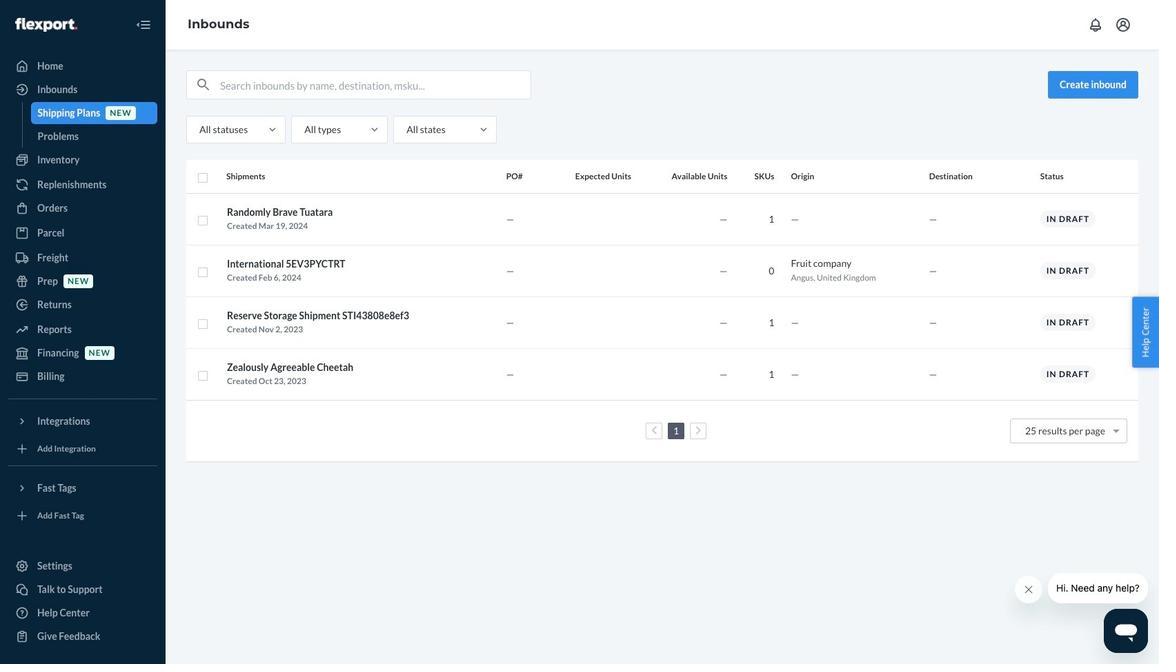 Task type: describe. For each thing, give the bounding box(es) containing it.
3 square image from the top
[[197, 319, 208, 330]]

4 square image from the top
[[197, 371, 208, 382]]

Search inbounds by name, destination, msku... text field
[[220, 71, 531, 99]]

square image
[[197, 216, 208, 227]]

chevron right image
[[695, 426, 701, 436]]

open notifications image
[[1087, 17, 1104, 33]]

open account menu image
[[1115, 17, 1132, 33]]



Task type: vqa. For each thing, say whether or not it's contained in the screenshot.
4th square icon from the top of the page
yes



Task type: locate. For each thing, give the bounding box(es) containing it.
square image
[[197, 173, 208, 184], [197, 267, 208, 278], [197, 319, 208, 330], [197, 371, 208, 382]]

flexport logo image
[[15, 18, 77, 32]]

1 square image from the top
[[197, 173, 208, 184]]

close navigation image
[[135, 17, 152, 33]]

option
[[1025, 425, 1105, 436]]

2 square image from the top
[[197, 267, 208, 278]]

chevron left image
[[651, 426, 657, 436]]



